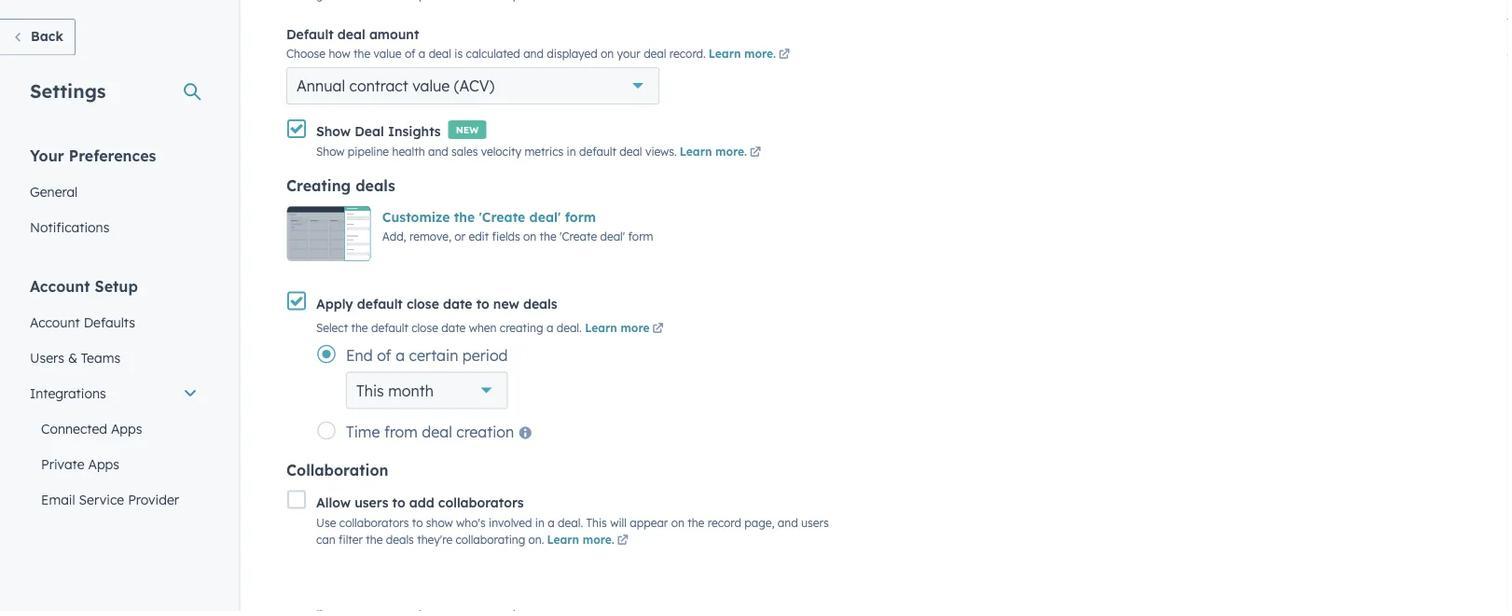 Task type: locate. For each thing, give the bounding box(es) containing it.
learn left more
[[585, 321, 618, 335]]

teams
[[81, 349, 120, 366]]

in up on.
[[536, 516, 545, 530]]

1 vertical spatial to
[[392, 495, 406, 511]]

calculated
[[466, 47, 521, 61]]

users
[[355, 495, 389, 511], [802, 516, 829, 530]]

velocity
[[481, 145, 522, 159]]

in
[[567, 145, 576, 159], [536, 516, 545, 530]]

2 horizontal spatial on
[[672, 516, 685, 530]]

2 vertical spatial deals
[[386, 533, 414, 547]]

1 vertical spatial of
[[377, 346, 392, 365]]

0 horizontal spatial users
[[355, 495, 389, 511]]

back link
[[0, 19, 76, 56]]

users & teams
[[30, 349, 120, 366]]

a right involved
[[548, 516, 555, 530]]

creating
[[500, 321, 544, 335]]

filter
[[339, 533, 363, 547]]

2 vertical spatial learn more. link
[[547, 533, 632, 550]]

'create up fields
[[479, 209, 526, 226]]

appear
[[630, 516, 668, 530]]

0 horizontal spatial collaborators
[[340, 516, 409, 530]]

from
[[384, 423, 418, 441]]

learn for will
[[547, 533, 580, 547]]

of down amount
[[405, 47, 416, 61]]

learn more. link down will
[[547, 533, 632, 550]]

1 vertical spatial on
[[524, 230, 537, 244]]

notifications
[[30, 219, 110, 235]]

apps up service
[[88, 456, 119, 472]]

on right fields
[[524, 230, 537, 244]]

to down the "allow users to add collaborators"
[[412, 516, 423, 530]]

a
[[419, 47, 426, 61], [547, 321, 554, 335], [396, 346, 405, 365], [548, 516, 555, 530]]

more.
[[745, 47, 776, 61], [716, 145, 748, 159], [583, 533, 615, 547]]

2 show from the top
[[316, 145, 345, 159]]

the right filter
[[366, 533, 383, 547]]

apps inside private apps link
[[88, 456, 119, 472]]

when
[[469, 321, 497, 335]]

value left (acv)
[[413, 77, 450, 96]]

remove,
[[410, 230, 452, 244]]

1 horizontal spatial to
[[412, 516, 423, 530]]

1 vertical spatial more.
[[716, 145, 748, 159]]

select the default close date when creating a deal.
[[316, 321, 585, 335]]

this down end
[[356, 382, 384, 400]]

1 vertical spatial learn more.
[[680, 145, 748, 159]]

collaborators up who's
[[438, 495, 524, 511]]

this
[[356, 382, 384, 400], [586, 516, 607, 530]]

integrations button
[[19, 376, 209, 411]]

end of a certain period
[[346, 346, 508, 365]]

deal right your
[[644, 47, 667, 61]]

show for show pipeline health and sales velocity metrics in default deal views.
[[316, 145, 345, 159]]

apps down integrations button
[[111, 420, 142, 437]]

1 horizontal spatial users
[[802, 516, 829, 530]]

learn more. link right views.
[[680, 145, 764, 162]]

deal. right creating
[[557, 321, 582, 335]]

show
[[426, 516, 453, 530]]

0 vertical spatial apps
[[111, 420, 142, 437]]

0 horizontal spatial this
[[356, 382, 384, 400]]

default up end
[[371, 321, 409, 335]]

and left sales on the left top of page
[[428, 145, 449, 159]]

1 vertical spatial collaborators
[[340, 516, 409, 530]]

1 vertical spatial in
[[536, 516, 545, 530]]

link opens in a new window image inside learn more link
[[653, 324, 664, 335]]

show up creating deals
[[316, 145, 345, 159]]

0 horizontal spatial in
[[536, 516, 545, 530]]

to
[[477, 296, 490, 313], [392, 495, 406, 511], [412, 516, 423, 530]]

users right allow
[[355, 495, 389, 511]]

0 horizontal spatial to
[[392, 495, 406, 511]]

on left your
[[601, 47, 614, 61]]

date up "select the default close date when creating a deal."
[[443, 296, 473, 313]]

link opens in a new window image
[[750, 148, 762, 159], [653, 321, 664, 338], [618, 533, 629, 550], [618, 536, 629, 547]]

0 vertical spatial in
[[567, 145, 576, 159]]

and right "page,"
[[778, 516, 798, 530]]

2 vertical spatial on
[[672, 516, 685, 530]]

to left new on the left
[[477, 296, 490, 313]]

0 vertical spatial learn more.
[[709, 47, 776, 61]]

deal. inside use collaborators to show who's involved in a deal. this will appear on the record page, and users can filter the deals they're collaborating on.
[[558, 516, 583, 530]]

account setup element
[[19, 276, 209, 611]]

account
[[30, 277, 90, 295], [30, 314, 80, 330]]

add,
[[382, 230, 406, 244]]

'create right fields
[[560, 230, 597, 244]]

this inside 'popup button'
[[356, 382, 384, 400]]

1 vertical spatial users
[[802, 516, 829, 530]]

notifications link
[[19, 209, 209, 245]]

preferences
[[69, 146, 156, 165]]

certain
[[409, 346, 459, 365]]

apps inside connected apps link
[[111, 420, 142, 437]]

1 vertical spatial apps
[[88, 456, 119, 472]]

1 horizontal spatial of
[[405, 47, 416, 61]]

0 vertical spatial and
[[524, 47, 544, 61]]

edit
[[469, 230, 489, 244]]

account up account defaults
[[30, 277, 90, 295]]

1 vertical spatial deal.
[[558, 516, 583, 530]]

&
[[68, 349, 77, 366]]

show left 'deal'
[[316, 124, 351, 140]]

connected apps
[[41, 420, 142, 437]]

more. right views.
[[716, 145, 748, 159]]

'create
[[479, 209, 526, 226], [560, 230, 597, 244]]

deals
[[356, 177, 395, 195], [523, 296, 558, 313], [386, 533, 414, 547]]

choose how the value of a deal is calculated and displayed on your deal record.
[[286, 47, 706, 61]]

account inside "link"
[[30, 314, 80, 330]]

1 show from the top
[[316, 124, 351, 140]]

to for add
[[392, 495, 406, 511]]

provider
[[128, 491, 179, 508]]

users inside use collaborators to show who's involved in a deal. this will appear on the record page, and users can filter the deals they're collaborating on.
[[802, 516, 829, 530]]

1 vertical spatial and
[[428, 145, 449, 159]]

default deal amount
[[286, 26, 419, 42]]

show for show deal insights
[[316, 124, 351, 140]]

time
[[346, 423, 380, 441]]

on right appear
[[672, 516, 685, 530]]

0 horizontal spatial and
[[428, 145, 449, 159]]

back
[[31, 28, 63, 44]]

users right "page,"
[[802, 516, 829, 530]]

learn more. link right record. on the top left of page
[[709, 47, 793, 64]]

to left add
[[392, 495, 406, 511]]

0 vertical spatial account
[[30, 277, 90, 295]]

0 vertical spatial more.
[[745, 47, 776, 61]]

1 horizontal spatial on
[[601, 47, 614, 61]]

close
[[407, 296, 439, 313], [412, 321, 438, 335]]

default
[[579, 145, 617, 159], [357, 296, 403, 313], [371, 321, 409, 335]]

connected
[[41, 420, 107, 437]]

learn more. for allow users to add collaborators
[[547, 533, 615, 547]]

annual contract value (acv)
[[297, 77, 495, 96]]

0 vertical spatial show
[[316, 124, 351, 140]]

close up "select the default close date when creating a deal."
[[407, 296, 439, 313]]

learn more.
[[709, 47, 776, 61], [680, 145, 748, 159], [547, 533, 615, 547]]

0 vertical spatial of
[[405, 47, 416, 61]]

new
[[456, 124, 479, 136]]

1 vertical spatial date
[[442, 321, 466, 335]]

0 horizontal spatial value
[[374, 47, 402, 61]]

account up 'users'
[[30, 314, 80, 330]]

deal
[[355, 124, 384, 140]]

is
[[455, 47, 463, 61]]

1 vertical spatial learn more. link
[[680, 145, 764, 162]]

learn more. right views.
[[680, 145, 748, 159]]

in right metrics
[[567, 145, 576, 159]]

show
[[316, 124, 351, 140], [316, 145, 345, 159]]

deal. left will
[[558, 516, 583, 530]]

deal' down metrics
[[530, 209, 561, 226]]

1 account from the top
[[30, 277, 90, 295]]

learn more. for default deal amount
[[709, 47, 776, 61]]

0 vertical spatial users
[[355, 495, 389, 511]]

0 vertical spatial deals
[[356, 177, 395, 195]]

default right metrics
[[579, 145, 617, 159]]

a inside use collaborators to show who's involved in a deal. this will appear on the record page, and users can filter the deals they're collaborating on.
[[548, 516, 555, 530]]

deal. for allow users to add collaborators
[[558, 516, 583, 530]]

1 vertical spatial show
[[316, 145, 345, 159]]

more. for allow users to add collaborators
[[583, 533, 615, 547]]

value down amount
[[374, 47, 402, 61]]

0 vertical spatial learn more. link
[[709, 47, 793, 64]]

deal.
[[557, 321, 582, 335], [558, 516, 583, 530]]

value
[[374, 47, 402, 61], [413, 77, 450, 96]]

annual
[[297, 77, 345, 96]]

2 vertical spatial default
[[371, 321, 409, 335]]

1 horizontal spatial in
[[567, 145, 576, 159]]

1 horizontal spatial form
[[629, 230, 654, 244]]

and inside use collaborators to show who's involved in a deal. this will appear on the record page, and users can filter the deals they're collaborating on.
[[778, 516, 798, 530]]

0 horizontal spatial of
[[377, 346, 392, 365]]

0 vertical spatial collaborators
[[438, 495, 524, 511]]

1 horizontal spatial deal'
[[600, 230, 625, 244]]

1 vertical spatial close
[[412, 321, 438, 335]]

2 horizontal spatial and
[[778, 516, 798, 530]]

this left will
[[586, 516, 607, 530]]

0 vertical spatial deal.
[[557, 321, 582, 335]]

0 vertical spatial this
[[356, 382, 384, 400]]

how
[[329, 47, 351, 61]]

more. down will
[[583, 533, 615, 547]]

1 vertical spatial 'create
[[560, 230, 597, 244]]

deals up creating
[[523, 296, 558, 313]]

end
[[346, 346, 373, 365]]

learn more. right record. on the top left of page
[[709, 47, 776, 61]]

customize the 'create deal' form add, remove, or edit fields on the 'create deal' form
[[382, 209, 654, 244]]

2 vertical spatial and
[[778, 516, 798, 530]]

0 vertical spatial deal'
[[530, 209, 561, 226]]

collaborators up filter
[[340, 516, 409, 530]]

email service provider link
[[19, 482, 209, 517]]

0 vertical spatial default
[[579, 145, 617, 159]]

1 horizontal spatial this
[[586, 516, 607, 530]]

0 vertical spatial value
[[374, 47, 402, 61]]

collaboration
[[286, 461, 389, 480]]

date down apply default close date to new deals
[[442, 321, 466, 335]]

1 vertical spatial this
[[586, 516, 607, 530]]

learn right views.
[[680, 145, 712, 159]]

link opens in a new window image
[[779, 47, 790, 64], [779, 50, 790, 61], [750, 145, 762, 162], [653, 324, 664, 335]]

of right end
[[377, 346, 392, 365]]

users
[[30, 349, 64, 366]]

0 horizontal spatial form
[[565, 209, 596, 226]]

more
[[621, 321, 650, 335]]

setup
[[95, 277, 138, 295]]

deal' up learn more
[[600, 230, 625, 244]]

apply default close date to new deals
[[316, 296, 558, 313]]

learn right record. on the top left of page
[[709, 47, 741, 61]]

service
[[79, 491, 124, 508]]

1 horizontal spatial value
[[413, 77, 450, 96]]

2 vertical spatial learn more.
[[547, 533, 615, 547]]

this inside use collaborators to show who's involved in a deal. this will appear on the record page, and users can filter the deals they're collaborating on.
[[586, 516, 607, 530]]

2 vertical spatial more.
[[583, 533, 615, 547]]

learn more. down will
[[547, 533, 615, 547]]

1 vertical spatial value
[[413, 77, 450, 96]]

0 horizontal spatial on
[[524, 230, 537, 244]]

involved
[[489, 516, 532, 530]]

deal left views.
[[620, 145, 643, 159]]

2 horizontal spatial to
[[477, 296, 490, 313]]

to inside use collaborators to show who's involved in a deal. this will appear on the record page, and users can filter the deals they're collaborating on.
[[412, 516, 423, 530]]

learn right on.
[[547, 533, 580, 547]]

2 account from the top
[[30, 314, 80, 330]]

1 horizontal spatial collaborators
[[438, 495, 524, 511]]

form
[[565, 209, 596, 226], [629, 230, 654, 244]]

2 vertical spatial to
[[412, 516, 423, 530]]

1 vertical spatial account
[[30, 314, 80, 330]]

this month button
[[346, 372, 508, 410]]

0 vertical spatial 'create
[[479, 209, 526, 226]]

learn
[[709, 47, 741, 61], [680, 145, 712, 159], [585, 321, 618, 335], [547, 533, 580, 547]]

on inside customize the 'create deal' form add, remove, or edit fields on the 'create deal' form
[[524, 230, 537, 244]]

default right apply
[[357, 296, 403, 313]]

deals down pipeline
[[356, 177, 395, 195]]

defaults
[[84, 314, 135, 330]]

value inside popup button
[[413, 77, 450, 96]]

deal up how on the top
[[338, 26, 366, 42]]

and left displayed
[[524, 47, 544, 61]]

more. right record. on the top left of page
[[745, 47, 776, 61]]

deals left they're
[[386, 533, 414, 547]]

the down default deal amount
[[354, 47, 371, 61]]

allow
[[316, 495, 351, 511]]

close down apply default close date to new deals
[[412, 321, 438, 335]]



Task type: describe. For each thing, give the bounding box(es) containing it.
your preferences element
[[19, 145, 209, 245]]

collaborating
[[456, 533, 526, 547]]

apps for connected apps
[[111, 420, 142, 437]]

0 horizontal spatial deal'
[[530, 209, 561, 226]]

account defaults
[[30, 314, 135, 330]]

metrics
[[525, 145, 564, 159]]

new
[[494, 296, 520, 313]]

this month
[[356, 382, 434, 400]]

can
[[316, 533, 336, 547]]

to for show
[[412, 516, 423, 530]]

1 vertical spatial deal'
[[600, 230, 625, 244]]

settings
[[30, 79, 106, 102]]

0 vertical spatial on
[[601, 47, 614, 61]]

deal left is
[[429, 47, 452, 61]]

email service provider
[[41, 491, 179, 508]]

default
[[286, 26, 334, 42]]

deals inside use collaborators to show who's involved in a deal. this will appear on the record page, and users can filter the deals they're collaborating on.
[[386, 533, 414, 547]]

account setup
[[30, 277, 138, 295]]

views.
[[646, 145, 677, 159]]

creating deals
[[286, 177, 395, 195]]

1 vertical spatial form
[[629, 230, 654, 244]]

creation
[[457, 423, 514, 441]]

month
[[388, 382, 434, 400]]

record
[[708, 516, 742, 530]]

displayed
[[547, 47, 598, 61]]

choose
[[286, 47, 326, 61]]

learn for displayed
[[709, 47, 741, 61]]

on inside use collaborators to show who's involved in a deal. this will appear on the record page, and users can filter the deals they're collaborating on.
[[672, 516, 685, 530]]

the right select
[[351, 321, 368, 335]]

1 horizontal spatial and
[[524, 47, 544, 61]]

account defaults link
[[19, 305, 209, 340]]

account for account setup
[[30, 277, 90, 295]]

or
[[455, 230, 466, 244]]

account for account defaults
[[30, 314, 80, 330]]

private
[[41, 456, 85, 472]]

1 vertical spatial deals
[[523, 296, 558, 313]]

amount
[[369, 26, 419, 42]]

customize
[[382, 209, 450, 226]]

1 horizontal spatial 'create
[[560, 230, 597, 244]]

general link
[[19, 174, 209, 209]]

general
[[30, 183, 78, 200]]

in inside use collaborators to show who's involved in a deal. this will appear on the record page, and users can filter the deals they're collaborating on.
[[536, 516, 545, 530]]

time from deal creation
[[346, 423, 514, 441]]

who's
[[456, 516, 486, 530]]

apps for private apps
[[88, 456, 119, 472]]

email
[[41, 491, 75, 508]]

on.
[[529, 533, 545, 547]]

allow users to add collaborators
[[316, 495, 524, 511]]

0 vertical spatial date
[[443, 296, 473, 313]]

0 horizontal spatial 'create
[[479, 209, 526, 226]]

apply
[[316, 296, 353, 313]]

page,
[[745, 516, 775, 530]]

connected apps link
[[19, 411, 209, 447]]

0 vertical spatial to
[[477, 296, 490, 313]]

sales
[[452, 145, 478, 159]]

use
[[316, 516, 336, 530]]

will
[[610, 516, 627, 530]]

learn more. link for allow users to add collaborators
[[547, 533, 632, 550]]

(acv)
[[454, 77, 495, 96]]

the right fields
[[540, 230, 557, 244]]

fields
[[492, 230, 520, 244]]

a left certain
[[396, 346, 405, 365]]

integrations
[[30, 385, 106, 401]]

learn more. link for default deal amount
[[709, 47, 793, 64]]

your preferences
[[30, 146, 156, 165]]

private apps
[[41, 456, 119, 472]]

0 vertical spatial form
[[565, 209, 596, 226]]

more. for default deal amount
[[745, 47, 776, 61]]

users & teams link
[[19, 340, 209, 376]]

the left 'record'
[[688, 516, 705, 530]]

1 vertical spatial default
[[357, 296, 403, 313]]

contract
[[349, 77, 408, 96]]

learn more link
[[585, 321, 667, 338]]

learn more
[[585, 321, 650, 335]]

the up or
[[454, 209, 475, 226]]

private apps link
[[19, 447, 209, 482]]

add
[[409, 495, 435, 511]]

select
[[316, 321, 348, 335]]

pipeline
[[348, 145, 389, 159]]

show deal insights
[[316, 124, 441, 140]]

collaborators inside use collaborators to show who's involved in a deal. this will appear on the record page, and users can filter the deals they're collaborating on.
[[340, 516, 409, 530]]

creating
[[286, 177, 351, 195]]

period
[[463, 346, 508, 365]]

your
[[30, 146, 64, 165]]

customize the 'create deal' form link
[[382, 209, 596, 226]]

0 vertical spatial close
[[407, 296, 439, 313]]

deal. for apply default close date to new deals
[[557, 321, 582, 335]]

annual contract value (acv) button
[[286, 68, 660, 105]]

health
[[392, 145, 425, 159]]

learn for views.
[[680, 145, 712, 159]]

a down amount
[[419, 47, 426, 61]]

use collaborators to show who's involved in a deal. this will appear on the record page, and users can filter the deals they're collaborating on.
[[316, 516, 829, 547]]

your
[[617, 47, 641, 61]]

deal right from
[[422, 423, 452, 441]]

insights
[[388, 124, 441, 140]]

record.
[[670, 47, 706, 61]]

they're
[[417, 533, 453, 547]]

a right creating
[[547, 321, 554, 335]]

show pipeline health and sales velocity metrics in default deal views.
[[316, 145, 677, 159]]



Task type: vqa. For each thing, say whether or not it's contained in the screenshot.
leftmost In
yes



